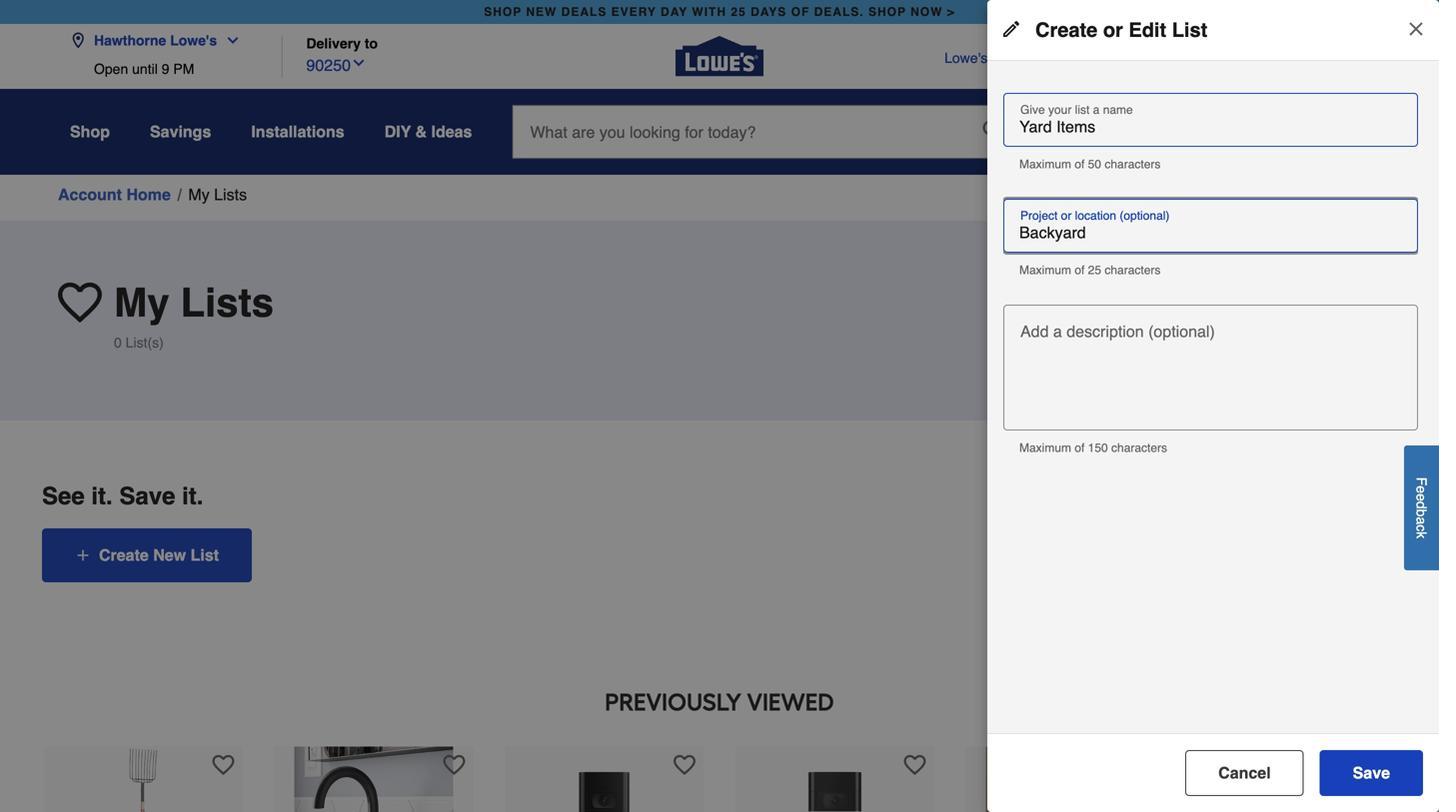 Task type: describe. For each thing, give the bounding box(es) containing it.
diy & ideas button
[[385, 114, 472, 150]]

account home link
[[58, 183, 171, 207]]

maximum of 50 characters
[[1019, 157, 1161, 171]]

account
[[58, 185, 122, 204]]

lists inside "my lists 0 list(s)"
[[181, 280, 274, 326]]

list(s)
[[126, 335, 164, 351]]

lowe's pro
[[1292, 50, 1369, 66]]

lowe's credit center link
[[945, 48, 1075, 68]]

k
[[1414, 532, 1430, 539]]

open
[[94, 61, 128, 77]]

characters for maximum of 25 characters
[[1105, 263, 1161, 277]]

open until 9 pm
[[94, 61, 194, 77]]

1 heart outline image from the left
[[443, 755, 465, 777]]

to
[[365, 35, 378, 51]]

days
[[751, 5, 787, 19]]

0 vertical spatial list
[[1172, 18, 1208, 41]]

status
[[1138, 50, 1178, 66]]

1 vertical spatial 25
[[1088, 263, 1101, 277]]

close image
[[1406, 19, 1426, 39]]

see it. save it.
[[42, 483, 203, 510]]

create new list
[[99, 546, 219, 565]]

cancel
[[1219, 764, 1271, 783]]

of for 25
[[1075, 263, 1085, 277]]

until
[[132, 61, 158, 77]]

savings
[[150, 122, 211, 141]]

0 vertical spatial my lists
[[1097, 145, 1141, 159]]

with
[[692, 5, 727, 19]]

weekly ad
[[1202, 50, 1268, 66]]

shop button
[[70, 114, 110, 150]]

c
[[1414, 525, 1430, 532]]

lowe's pro link
[[1292, 48, 1369, 68]]

weekly ad link
[[1202, 48, 1268, 68]]

b
[[1414, 509, 1430, 517]]

lowe's for lowe's pro
[[1292, 50, 1335, 66]]

new
[[153, 546, 186, 565]]

shop new deals every day with 25 days of deals. shop now > link
[[480, 0, 959, 24]]

90250 button
[[306, 51, 367, 77]]

maria
[[1262, 145, 1292, 159]]

home
[[126, 185, 171, 204]]

savings button
[[150, 114, 211, 150]]

ideas
[[431, 122, 472, 141]]

installations button
[[251, 114, 345, 150]]

hawthorne lowe's
[[94, 32, 217, 48]]

characters for maximum of 50 characters
[[1105, 157, 1161, 171]]

maximum for maximum of 50 characters
[[1019, 157, 1071, 171]]

order status
[[1099, 50, 1178, 66]]

2 heart outline image from the left
[[674, 755, 696, 777]]

now
[[911, 5, 943, 19]]

center
[[1033, 50, 1075, 66]]

shop new deals every day with 25 days of deals. shop now >
[[484, 5, 955, 19]]

9
[[162, 61, 169, 77]]

characters for maximum of 150 characters
[[1111, 441, 1167, 455]]

delivery to
[[306, 35, 378, 51]]

edit image
[[1003, 21, 1019, 37]]

1 it. from the left
[[91, 483, 113, 510]]

f e e d b a c k button
[[1404, 446, 1439, 571]]

order
[[1099, 50, 1135, 66]]

deals.
[[814, 5, 864, 19]]

my lists main content
[[0, 175, 1439, 813]]

1 shop from the left
[[484, 5, 522, 19]]

0 vertical spatial lists
[[1117, 145, 1141, 159]]

2 e from the top
[[1414, 494, 1430, 501]]

location image
[[70, 32, 86, 48]]

plus image
[[75, 548, 91, 564]]

create for create or edit list
[[1035, 18, 1098, 41]]

1 horizontal spatial my
[[188, 185, 210, 204]]

save inside my lists main content
[[119, 483, 175, 510]]

chevron down image
[[217, 32, 241, 48]]

0 horizontal spatial 25
[[731, 5, 746, 19]]

create new list button
[[42, 529, 252, 583]]

weekly
[[1202, 50, 1248, 66]]

cart
[[1345, 146, 1368, 160]]

maximum for maximum of 150 characters
[[1019, 441, 1071, 455]]

&
[[415, 122, 427, 141]]



Task type: vqa. For each thing, say whether or not it's contained in the screenshot.
N.
no



Task type: locate. For each thing, give the bounding box(es) containing it.
1 horizontal spatial shop
[[869, 5, 906, 19]]

edit
[[1129, 18, 1167, 41]]

list up status
[[1172, 18, 1208, 41]]

1 horizontal spatial create
[[1035, 18, 1098, 41]]

of
[[791, 5, 810, 19]]

0 vertical spatial characters
[[1105, 157, 1161, 171]]

e up b
[[1414, 494, 1430, 501]]

previously viewed
[[605, 688, 834, 717]]

shop left now
[[869, 5, 906, 19]]

0 horizontal spatial list
[[190, 546, 219, 565]]

account home
[[58, 185, 171, 204]]

camera image
[[1028, 122, 1048, 142]]

0 vertical spatial maximum
[[1019, 157, 1071, 171]]

new
[[526, 5, 557, 19]]

1 horizontal spatial list
[[1172, 18, 1208, 41]]

2 vertical spatial of
[[1075, 441, 1085, 455]]

0 horizontal spatial it.
[[91, 483, 113, 510]]

1 vertical spatial characters
[[1105, 263, 1161, 277]]

2 horizontal spatial my
[[1097, 145, 1113, 159]]

notifications
[[1163, 145, 1229, 159]]

d
[[1414, 501, 1430, 509]]

my
[[1097, 145, 1113, 159], [188, 185, 210, 204], [114, 280, 169, 326]]

2 horizontal spatial heart outline image
[[1365, 755, 1387, 777]]

1 horizontal spatial heart outline image
[[674, 755, 696, 777]]

e up d
[[1414, 486, 1430, 494]]

0 vertical spatial save
[[119, 483, 175, 510]]

lowe's left credit
[[945, 50, 988, 66]]

0 horizontal spatial lowe's
[[170, 32, 217, 48]]

lowe's up pm
[[170, 32, 217, 48]]

1 vertical spatial my
[[188, 185, 210, 204]]

90250
[[306, 56, 351, 74]]

list right new
[[190, 546, 219, 565]]

1 horizontal spatial save
[[1353, 764, 1390, 783]]

0 horizontal spatial create
[[99, 546, 149, 565]]

1 vertical spatial list
[[190, 546, 219, 565]]

previously
[[605, 688, 742, 717]]

1 heart outline image from the left
[[213, 755, 235, 777]]

characters
[[1105, 157, 1161, 171], [1105, 263, 1161, 277], [1111, 441, 1167, 455]]

create right plus image
[[99, 546, 149, 565]]

lowe's home improvement logo image
[[676, 12, 764, 100]]

lowe's
[[170, 32, 217, 48], [945, 50, 988, 66], [1292, 50, 1335, 66]]

my lists 0 list(s)
[[114, 280, 274, 351]]

diy & ideas
[[385, 122, 472, 141]]

0 horizontal spatial my
[[114, 280, 169, 326]]

2 maximum from the top
[[1019, 263, 1071, 277]]

search image
[[983, 120, 1003, 140]]

None search field
[[512, 105, 1058, 177]]

it. right see on the bottom
[[91, 483, 113, 510]]

maximum for maximum of 25 characters
[[1019, 263, 1071, 277]]

0 horizontal spatial heart outline image
[[443, 755, 465, 777]]

lists
[[1117, 145, 1141, 159], [214, 185, 247, 204], [181, 280, 274, 326]]

lowe's left pro
[[1292, 50, 1335, 66]]

1 horizontal spatial it.
[[182, 483, 203, 510]]

or
[[1103, 18, 1123, 41]]

2 it. from the left
[[182, 483, 203, 510]]

my lists link
[[188, 183, 247, 207]]

of for 150
[[1075, 441, 1085, 455]]

chevron down image
[[351, 55, 367, 71]]

it.
[[91, 483, 113, 510], [182, 483, 203, 510]]

my right home
[[188, 185, 210, 204]]

list
[[1172, 18, 1208, 41], [190, 546, 219, 565]]

1 vertical spatial maximum
[[1019, 263, 1071, 277]]

my lists left notifications
[[1097, 145, 1141, 159]]

None text field
[[1011, 117, 1410, 137], [1011, 333, 1410, 421], [1011, 117, 1410, 137], [1011, 333, 1410, 421]]

my inside "my lists 0 list(s)"
[[114, 280, 169, 326]]

shop left the new
[[484, 5, 522, 19]]

None text field
[[1011, 223, 1410, 243]]

1 horizontal spatial my lists
[[1097, 145, 1141, 159]]

every
[[611, 5, 656, 19]]

1 vertical spatial my lists
[[188, 185, 247, 204]]

credit
[[992, 50, 1029, 66]]

ad
[[1251, 50, 1268, 66]]

f
[[1414, 477, 1430, 486]]

save
[[119, 483, 175, 510], [1353, 764, 1390, 783]]

order status link
[[1099, 48, 1178, 68]]

cancel button
[[1186, 751, 1304, 797]]

of
[[1075, 157, 1085, 171], [1075, 263, 1085, 277], [1075, 441, 1085, 455]]

0 horizontal spatial shop
[[484, 5, 522, 19]]

2 vertical spatial my
[[114, 280, 169, 326]]

0 vertical spatial create
[[1035, 18, 1098, 41]]

3 maximum from the top
[[1019, 441, 1071, 455]]

1 vertical spatial create
[[99, 546, 149, 565]]

my lists right home
[[188, 185, 247, 204]]

2 shop from the left
[[869, 5, 906, 19]]

hawthorne lowe's button
[[70, 20, 249, 61]]

save inside "button"
[[1353, 764, 1390, 783]]

1 horizontal spatial lowe's
[[945, 50, 988, 66]]

a
[[1414, 517, 1430, 525]]

25
[[731, 5, 746, 19], [1088, 263, 1101, 277]]

3 of from the top
[[1075, 441, 1085, 455]]

lowe's credit center
[[945, 50, 1075, 66]]

hawthorne
[[94, 32, 166, 48]]

2 heart outline image from the left
[[904, 755, 926, 777]]

maximum of 150 characters
[[1019, 441, 1167, 455]]

viewed
[[747, 688, 834, 717]]

e
[[1414, 486, 1430, 494], [1414, 494, 1430, 501]]

0 horizontal spatial my lists
[[188, 185, 247, 204]]

1 e from the top
[[1414, 486, 1430, 494]]

cart button
[[1317, 117, 1369, 161]]

2 horizontal spatial lowe's
[[1292, 50, 1335, 66]]

0 horizontal spatial heart outline image
[[213, 755, 235, 777]]

it. up new
[[182, 483, 203, 510]]

save button
[[1320, 751, 1423, 797]]

lowe's inside button
[[170, 32, 217, 48]]

2 vertical spatial characters
[[1111, 441, 1167, 455]]

see
[[42, 483, 85, 510]]

150
[[1088, 441, 1108, 455]]

1 vertical spatial save
[[1353, 764, 1390, 783]]

f e e d b a c k
[[1414, 477, 1430, 539]]

1 vertical spatial lists
[[214, 185, 247, 204]]

1 maximum from the top
[[1019, 157, 1071, 171]]

shop
[[484, 5, 522, 19], [869, 5, 906, 19]]

my lists inside main content
[[188, 185, 247, 204]]

heart outline image
[[213, 755, 235, 777], [674, 755, 696, 777], [1365, 755, 1387, 777]]

create or edit list
[[1035, 18, 1208, 41]]

my up list(s)
[[114, 280, 169, 326]]

0 horizontal spatial save
[[119, 483, 175, 510]]

installations
[[251, 122, 345, 141]]

my left notifications
[[1097, 145, 1113, 159]]

1 of from the top
[[1075, 157, 1085, 171]]

0 vertical spatial 25
[[731, 5, 746, 19]]

Search Query text field
[[513, 106, 967, 158]]

lists inside my lists link
[[214, 185, 247, 204]]

deals
[[561, 5, 607, 19]]

shop
[[70, 122, 110, 141]]

3 heart outline image from the left
[[1365, 755, 1387, 777]]

2 vertical spatial maximum
[[1019, 441, 1071, 455]]

pro
[[1339, 50, 1369, 66]]

maximum of 25 characters
[[1019, 263, 1161, 277]]

create up center
[[1035, 18, 1098, 41]]

>
[[947, 5, 955, 19]]

0
[[114, 335, 122, 351]]

previously viewed heading
[[42, 683, 1397, 723]]

1 vertical spatial of
[[1075, 263, 1085, 277]]

create for create new list
[[99, 546, 149, 565]]

pm
[[173, 61, 194, 77]]

list inside button
[[190, 546, 219, 565]]

1 horizontal spatial heart outline image
[[904, 755, 926, 777]]

day
[[661, 5, 688, 19]]

1 horizontal spatial 25
[[1088, 263, 1101, 277]]

heart outline image
[[443, 755, 465, 777], [904, 755, 926, 777]]

diy
[[385, 122, 411, 141]]

2 vertical spatial lists
[[181, 280, 274, 326]]

delivery
[[306, 35, 361, 51]]

maximum
[[1019, 157, 1071, 171], [1019, 263, 1071, 277], [1019, 441, 1071, 455]]

2 of from the top
[[1075, 263, 1085, 277]]

0 vertical spatial my
[[1097, 145, 1113, 159]]

create inside create new list button
[[99, 546, 149, 565]]

lowe's for lowe's credit center
[[945, 50, 988, 66]]

50
[[1088, 157, 1101, 171]]

0 vertical spatial of
[[1075, 157, 1085, 171]]

of for 50
[[1075, 157, 1085, 171]]



